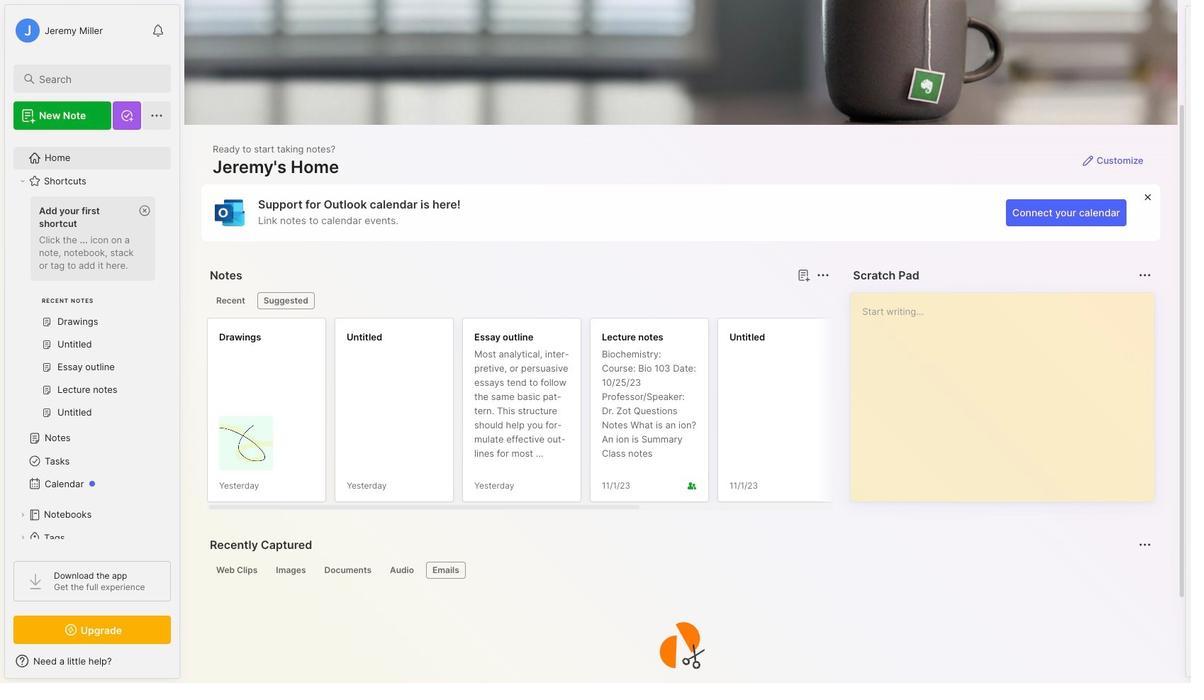 Task type: describe. For each thing, give the bounding box(es) containing it.
1 tab list from the top
[[210, 292, 828, 309]]

Search text field
[[39, 72, 158, 86]]

tree inside main element
[[5, 138, 179, 603]]

WHAT'S NEW field
[[5, 650, 179, 672]]

thumbnail image
[[219, 416, 273, 470]]

expand notebooks image
[[18, 511, 27, 519]]

group inside main element
[[13, 192, 162, 433]]

click to collapse image
[[179, 657, 190, 674]]

more actions image for 2nd more actions field from left
[[1137, 267, 1154, 284]]

expand tags image
[[18, 533, 27, 542]]

main element
[[0, 0, 184, 683]]



Task type: vqa. For each thing, say whether or not it's contained in the screenshot.
'GROUP' inside Main element
yes



Task type: locate. For each thing, give the bounding box(es) containing it.
none search field inside main element
[[39, 70, 158, 87]]

Start writing… text field
[[863, 293, 1154, 490]]

row group
[[207, 318, 1101, 511]]

group
[[13, 192, 162, 433]]

2 tab list from the top
[[210, 562, 1150, 579]]

2 more actions image from the left
[[1137, 267, 1154, 284]]

0 horizontal spatial more actions field
[[814, 265, 834, 285]]

2 more actions field from the left
[[1136, 265, 1156, 285]]

more actions image for 1st more actions field
[[815, 267, 832, 284]]

Account field
[[13, 16, 103, 45]]

1 horizontal spatial more actions field
[[1136, 265, 1156, 285]]

0 vertical spatial tab list
[[210, 292, 828, 309]]

1 vertical spatial tab list
[[210, 562, 1150, 579]]

1 more actions field from the left
[[814, 265, 834, 285]]

tab list
[[210, 292, 828, 309], [210, 562, 1150, 579]]

0 horizontal spatial more actions image
[[815, 267, 832, 284]]

more actions image
[[815, 267, 832, 284], [1137, 267, 1154, 284]]

1 more actions image from the left
[[815, 267, 832, 284]]

None search field
[[39, 70, 158, 87]]

More actions field
[[814, 265, 834, 285], [1136, 265, 1156, 285]]

1 horizontal spatial more actions image
[[1137, 267, 1154, 284]]

tree
[[5, 138, 179, 603]]

tab
[[210, 292, 252, 309], [257, 292, 315, 309], [210, 562, 264, 579], [270, 562, 312, 579], [318, 562, 378, 579], [384, 562, 421, 579], [426, 562, 466, 579]]



